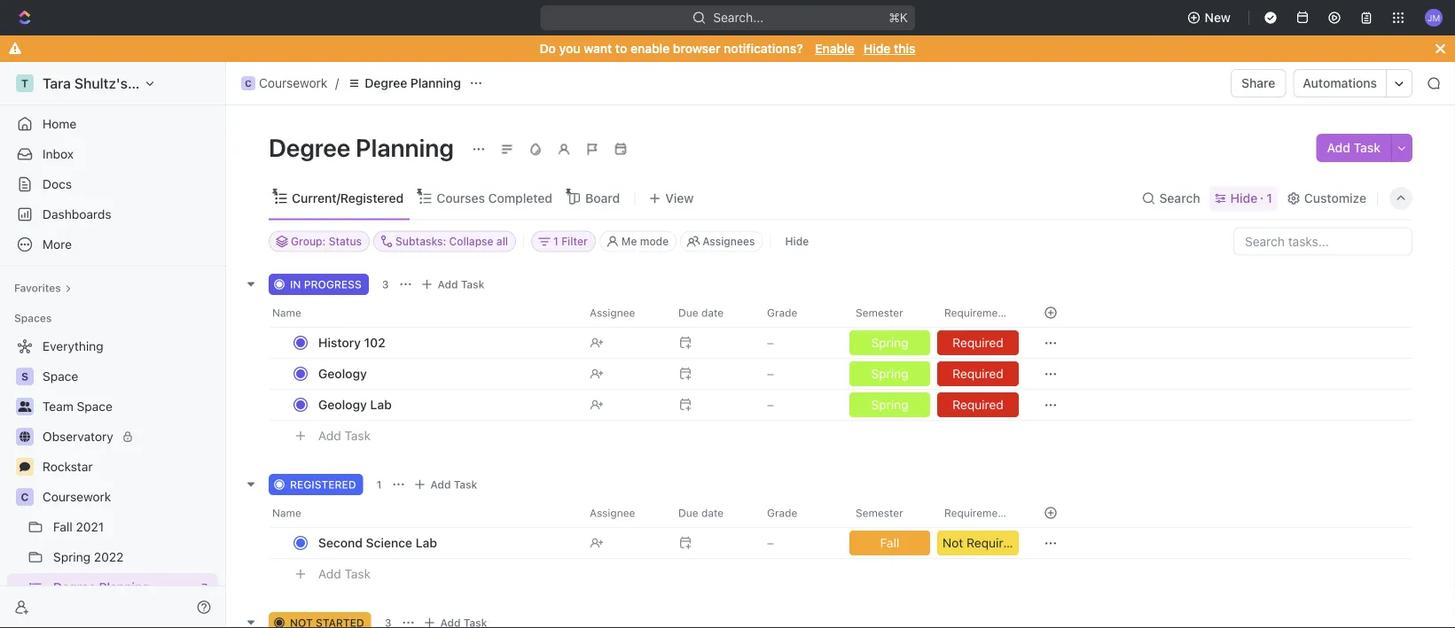 Task type: describe. For each thing, give the bounding box(es) containing it.
share
[[1242, 76, 1276, 90]]

due date button for assignee
[[668, 499, 756, 527]]

science
[[366, 536, 412, 550]]

1 for 1 filter
[[553, 235, 559, 248]]

add down subtasks: collapse all
[[438, 278, 458, 290]]

0 vertical spatial degree planning link
[[343, 73, 466, 94]]

2 required button from the top
[[934, 358, 1022, 390]]

geology for geology lab
[[318, 397, 367, 412]]

1 name button from the top
[[269, 298, 579, 327]]

dashboards
[[43, 207, 111, 222]]

add task up second science lab link
[[430, 478, 477, 491]]

7
[[201, 582, 208, 594]]

home link
[[7, 110, 218, 138]]

due for name
[[678, 306, 698, 319]]

courses completed link
[[433, 186, 553, 211]]

search button
[[1136, 186, 1206, 211]]

new
[[1205, 10, 1231, 25]]

planning inside sidebar navigation
[[99, 580, 150, 595]]

this
[[894, 41, 916, 56]]

board
[[585, 191, 620, 206]]

dashboards link
[[7, 200, 218, 229]]

group: status
[[291, 235, 362, 248]]

hide for hide
[[785, 235, 809, 248]]

add task button down subtasks: collapse all
[[416, 274, 492, 295]]

spring inside tree
[[53, 550, 90, 565]]

fall 2021 link
[[53, 513, 215, 542]]

me
[[621, 235, 637, 248]]

required button for 102
[[934, 327, 1022, 359]]

spring button for 102
[[846, 327, 934, 359]]

registered
[[290, 478, 356, 491]]

add task button up customize
[[1316, 134, 1391, 162]]

1 horizontal spatial hide
[[864, 41, 891, 56]]

in
[[290, 278, 301, 290]]

enable
[[630, 41, 670, 56]]

c coursework /
[[245, 76, 339, 90]]

docs
[[43, 177, 72, 192]]

2 spring button from the top
[[846, 358, 934, 390]]

hide for hide 1
[[1230, 191, 1258, 206]]

search
[[1159, 191, 1200, 206]]

more button
[[7, 231, 218, 259]]

1 vertical spatial degree planning
[[269, 133, 459, 162]]

semester button for 3
[[845, 298, 934, 327]]

team space link
[[43, 393, 215, 421]]

fall 2021
[[53, 520, 104, 535]]

1 name from the top
[[272, 306, 301, 319]]

tara
[[43, 75, 71, 92]]

assignees button
[[680, 231, 763, 252]]

home
[[43, 117, 76, 131]]

subtasks:
[[396, 235, 446, 248]]

courses
[[436, 191, 485, 206]]

add for add task button below 'geology lab'
[[318, 428, 341, 443]]

hide button
[[778, 231, 816, 252]]

progress
[[304, 278, 362, 290]]

spring for history 102
[[871, 335, 909, 350]]

history 102 link
[[314, 330, 576, 356]]

notifications?
[[724, 41, 803, 56]]

add task down subtasks: collapse all
[[438, 278, 485, 290]]

add task for add task button below 'geology lab'
[[318, 428, 371, 443]]

1 horizontal spatial lab
[[416, 536, 437, 550]]

semester button for 1
[[845, 499, 934, 527]]

2021
[[76, 520, 104, 535]]

required for history 102
[[953, 335, 1004, 350]]

1 filter button
[[531, 231, 596, 252]]

jm button
[[1420, 4, 1448, 32]]

spring button for lab
[[846, 389, 934, 421]]

me mode button
[[599, 231, 677, 252]]

second science lab link
[[314, 530, 576, 556]]

spaces
[[14, 312, 52, 325]]

3
[[382, 278, 389, 290]]

spring 2022
[[53, 550, 124, 565]]

to
[[615, 41, 627, 56]]

due date for assignee
[[678, 507, 724, 519]]

everything link
[[7, 333, 215, 361]]

1 vertical spatial degree
[[269, 133, 350, 162]]

docs link
[[7, 170, 218, 199]]

0 vertical spatial lab
[[370, 397, 392, 412]]

semester for 3
[[856, 306, 903, 319]]

view button
[[642, 178, 700, 219]]

– for science
[[767, 536, 774, 550]]

0 vertical spatial coursework
[[259, 76, 327, 90]]

102
[[364, 335, 385, 350]]

subtasks: collapse all
[[396, 235, 508, 248]]

enable
[[815, 41, 855, 56]]

2022
[[94, 550, 124, 565]]

share button
[[1231, 69, 1286, 98]]

– button for lab
[[756, 389, 845, 421]]

spring 2022 link
[[53, 544, 215, 572]]

mode
[[640, 235, 669, 248]]

do
[[540, 41, 556, 56]]

new button
[[1180, 4, 1241, 32]]

more
[[43, 237, 72, 252]]

add up second science lab link
[[430, 478, 451, 491]]

coursework link
[[43, 483, 215, 512]]

not
[[943, 536, 963, 550]]

task up second science lab link
[[454, 478, 477, 491]]

task up customize
[[1354, 141, 1381, 155]]

filter
[[561, 235, 588, 248]]

2 – from the top
[[767, 366, 774, 381]]

1 vertical spatial space
[[77, 399, 113, 414]]

user group image
[[18, 402, 31, 412]]

shultz's
[[74, 75, 128, 92]]

board link
[[582, 186, 620, 211]]

favorites button
[[7, 278, 79, 299]]

current/registered link
[[288, 186, 404, 211]]

geology for geology
[[318, 366, 367, 381]]

want
[[584, 41, 612, 56]]

requirement? for 1
[[944, 507, 1013, 519]]

customize button
[[1281, 186, 1372, 211]]

– for 102
[[767, 335, 774, 350]]

assignee for second "assignee" dropdown button from the bottom of the page
[[590, 306, 635, 319]]

in progress
[[290, 278, 362, 290]]

– button for 102
[[756, 327, 845, 359]]

view
[[665, 191, 694, 206]]

history 102
[[318, 335, 385, 350]]

1 horizontal spatial coursework, , element
[[241, 76, 255, 90]]

semester for 1
[[856, 507, 903, 519]]

0 vertical spatial planning
[[410, 76, 461, 90]]

add task for add task button over customize
[[1327, 141, 1381, 155]]

Search tasks... text field
[[1234, 228, 1412, 255]]

automations button
[[1294, 70, 1386, 97]]

not required
[[943, 536, 1018, 550]]

add task button up second science lab link
[[409, 474, 484, 495]]

1 filter
[[553, 235, 588, 248]]

browser
[[673, 41, 721, 56]]

hide 1
[[1230, 191, 1272, 206]]

collapse
[[449, 235, 494, 248]]



Task type: vqa. For each thing, say whether or not it's contained in the screenshot.
tree within sidebar "navigation"
yes



Task type: locate. For each thing, give the bounding box(es) containing it.
semester
[[856, 306, 903, 319], [856, 507, 903, 519]]

name down in
[[272, 306, 301, 319]]

⌘k
[[889, 10, 908, 25]]

second science lab
[[318, 536, 437, 550]]

observatory
[[43, 430, 113, 444]]

1 vertical spatial requirement?
[[944, 507, 1013, 519]]

2 vertical spatial degree planning
[[53, 580, 150, 595]]

1 semester from the top
[[856, 306, 903, 319]]

4 – from the top
[[767, 536, 774, 550]]

1 semester button from the top
[[845, 298, 934, 327]]

0 vertical spatial degree planning
[[365, 76, 461, 90]]

2 grade button from the top
[[756, 499, 845, 527]]

2 horizontal spatial 1
[[1266, 191, 1272, 206]]

degree planning up current/registered
[[269, 133, 459, 162]]

add for add task button under second
[[318, 567, 341, 581]]

second
[[318, 536, 363, 550]]

2 assignee from the top
[[590, 507, 635, 519]]

3 required button from the top
[[934, 389, 1022, 421]]

do you want to enable browser notifications? enable hide this
[[540, 41, 916, 56]]

observatory link
[[43, 423, 215, 451]]

0 vertical spatial 1
[[1266, 191, 1272, 206]]

geology link
[[314, 361, 576, 387]]

completed
[[488, 191, 553, 206]]

1 required button from the top
[[934, 327, 1022, 359]]

2 name from the top
[[272, 507, 301, 519]]

tree inside sidebar navigation
[[7, 333, 218, 629]]

1 assignee from the top
[[590, 306, 635, 319]]

add up customize
[[1327, 141, 1350, 155]]

tree containing everything
[[7, 333, 218, 629]]

1 due from the top
[[678, 306, 698, 319]]

3 – button from the top
[[756, 389, 845, 421]]

add down 'geology lab'
[[318, 428, 341, 443]]

geology inside geology lab link
[[318, 397, 367, 412]]

1 spring button from the top
[[846, 327, 934, 359]]

1 – from the top
[[767, 335, 774, 350]]

2 name button from the top
[[269, 499, 579, 527]]

– for lab
[[767, 397, 774, 412]]

1 left filter
[[553, 235, 559, 248]]

1 vertical spatial semester
[[856, 507, 903, 519]]

requirement? for 3
[[944, 306, 1013, 319]]

1 grade from the top
[[767, 306, 798, 319]]

0 vertical spatial due date button
[[668, 298, 756, 327]]

0 horizontal spatial coursework
[[43, 490, 111, 505]]

coursework, , element down comment "image"
[[16, 489, 34, 506]]

0 vertical spatial requirement? button
[[934, 298, 1022, 327]]

grade for 1
[[767, 507, 798, 519]]

current/registered
[[292, 191, 404, 206]]

1 vertical spatial due date
[[678, 507, 724, 519]]

coursework, , element
[[241, 76, 255, 90], [16, 489, 34, 506]]

1 vertical spatial coursework
[[43, 490, 111, 505]]

spring for geology lab
[[871, 397, 909, 412]]

0 horizontal spatial coursework, , element
[[16, 489, 34, 506]]

0 vertical spatial coursework, , element
[[241, 76, 255, 90]]

1 right the registered on the left bottom of page
[[377, 478, 382, 491]]

spring
[[871, 335, 909, 350], [871, 366, 909, 381], [871, 397, 909, 412], [53, 550, 90, 565]]

you
[[559, 41, 580, 56]]

grade button for 3
[[756, 298, 845, 327]]

0 vertical spatial assignee
[[590, 306, 635, 319]]

2 vertical spatial planning
[[99, 580, 150, 595]]

1 left customize button
[[1266, 191, 1272, 206]]

degree right /
[[365, 76, 407, 90]]

1 vertical spatial due
[[678, 507, 698, 519]]

group:
[[291, 235, 326, 248]]

name button up second science lab link
[[269, 499, 579, 527]]

assignee for 1st "assignee" dropdown button from the bottom
[[590, 507, 635, 519]]

2 requirement? from the top
[[944, 507, 1013, 519]]

tara shultz's workspace, , element
[[16, 74, 34, 92]]

required
[[953, 335, 1004, 350], [953, 366, 1004, 381], [953, 397, 1004, 412], [967, 536, 1018, 550]]

required button
[[934, 327, 1022, 359], [934, 358, 1022, 390], [934, 389, 1022, 421]]

2 due from the top
[[678, 507, 698, 519]]

1 horizontal spatial 1
[[553, 235, 559, 248]]

spring button
[[846, 327, 934, 359], [846, 358, 934, 390], [846, 389, 934, 421]]

1 vertical spatial date
[[701, 507, 724, 519]]

add task up customize
[[1327, 141, 1381, 155]]

0 vertical spatial name button
[[269, 298, 579, 327]]

team space
[[43, 399, 113, 414]]

hide right assignees
[[785, 235, 809, 248]]

globe image
[[20, 432, 30, 442]]

0 horizontal spatial hide
[[785, 235, 809, 248]]

coursework left /
[[259, 76, 327, 90]]

spring for geology
[[871, 366, 909, 381]]

everything
[[43, 339, 103, 354]]

hide inside button
[[785, 235, 809, 248]]

me mode
[[621, 235, 669, 248]]

0 vertical spatial space
[[43, 369, 78, 384]]

– button for science
[[756, 527, 845, 559]]

add for add task button over customize
[[1327, 141, 1350, 155]]

geology
[[318, 366, 367, 381], [318, 397, 367, 412]]

1 vertical spatial grade
[[767, 507, 798, 519]]

task down second
[[345, 567, 371, 581]]

space link
[[43, 363, 215, 391]]

add task
[[1327, 141, 1381, 155], [438, 278, 485, 290], [318, 428, 371, 443], [430, 478, 477, 491], [318, 567, 371, 581]]

1 horizontal spatial degree planning link
[[343, 73, 466, 94]]

required for geology lab
[[953, 397, 1004, 412]]

requirement? button
[[934, 298, 1022, 327], [934, 499, 1022, 527]]

1 vertical spatial assignee
[[590, 507, 635, 519]]

2 due date button from the top
[[668, 499, 756, 527]]

1 vertical spatial requirement? button
[[934, 499, 1022, 527]]

coursework, , element inside tree
[[16, 489, 34, 506]]

geology inside geology link
[[318, 366, 367, 381]]

space up 'team' in the bottom left of the page
[[43, 369, 78, 384]]

1 for 1
[[377, 478, 382, 491]]

1 requirement? from the top
[[944, 306, 1013, 319]]

fall for fall 2021
[[53, 520, 72, 535]]

fall inside tree
[[53, 520, 72, 535]]

1 vertical spatial coursework, , element
[[16, 489, 34, 506]]

0 horizontal spatial 1
[[377, 478, 382, 491]]

add task button down second
[[310, 564, 378, 585]]

due date for name
[[678, 306, 724, 319]]

lab down 102
[[370, 397, 392, 412]]

requirement? button for 1
[[934, 499, 1022, 527]]

due date button
[[668, 298, 756, 327], [668, 499, 756, 527]]

hide left "this"
[[864, 41, 891, 56]]

1 assignee button from the top
[[579, 298, 668, 327]]

0 vertical spatial semester
[[856, 306, 903, 319]]

1 geology from the top
[[318, 366, 367, 381]]

0 vertical spatial degree
[[365, 76, 407, 90]]

fall left 2021
[[53, 520, 72, 535]]

0 vertical spatial assignee button
[[579, 298, 668, 327]]

requirement? button for 3
[[934, 298, 1022, 327]]

1 vertical spatial semester button
[[845, 499, 934, 527]]

2 geology from the top
[[318, 397, 367, 412]]

degree planning link
[[343, 73, 466, 94], [53, 574, 194, 602]]

1 vertical spatial assignee button
[[579, 499, 668, 527]]

name button up history 102 link
[[269, 298, 579, 327]]

1 vertical spatial planning
[[356, 133, 454, 162]]

space
[[43, 369, 78, 384], [77, 399, 113, 414]]

1 requirement? button from the top
[[934, 298, 1022, 327]]

s
[[21, 371, 28, 383]]

status
[[329, 235, 362, 248]]

c down comment "image"
[[21, 491, 29, 504]]

2 vertical spatial degree
[[53, 580, 96, 595]]

c for c coursework /
[[245, 78, 252, 88]]

degree planning link down spring 2022 link
[[53, 574, 194, 602]]

degree up current/registered 'link'
[[269, 133, 350, 162]]

degree planning inside tree
[[53, 580, 150, 595]]

team
[[43, 399, 73, 414]]

2 date from the top
[[701, 507, 724, 519]]

2 semester button from the top
[[845, 499, 934, 527]]

space up observatory
[[77, 399, 113, 414]]

2 semester from the top
[[856, 507, 903, 519]]

not required button
[[934, 527, 1022, 559]]

1 horizontal spatial degree
[[269, 133, 350, 162]]

degree planning down 2022
[[53, 580, 150, 595]]

history
[[318, 335, 361, 350]]

c right "workspace"
[[245, 78, 252, 88]]

2 due date from the top
[[678, 507, 724, 519]]

2 requirement? button from the top
[[934, 499, 1022, 527]]

courses completed
[[436, 191, 553, 206]]

hide
[[864, 41, 891, 56], [1230, 191, 1258, 206], [785, 235, 809, 248]]

degree planning right /
[[365, 76, 461, 90]]

due date button for name
[[668, 298, 756, 327]]

c for c
[[21, 491, 29, 504]]

fall inside dropdown button
[[880, 536, 900, 550]]

2 assignee button from the top
[[579, 499, 668, 527]]

add down second
[[318, 567, 341, 581]]

1 vertical spatial 1
[[553, 235, 559, 248]]

grade button
[[756, 298, 845, 327], [756, 499, 845, 527]]

grade
[[767, 306, 798, 319], [767, 507, 798, 519]]

coursework up fall 2021
[[43, 490, 111, 505]]

favorites
[[14, 282, 61, 294]]

task
[[1354, 141, 1381, 155], [461, 278, 485, 290], [345, 428, 371, 443], [454, 478, 477, 491], [345, 567, 371, 581]]

space, , element
[[16, 368, 34, 386]]

0 vertical spatial hide
[[864, 41, 891, 56]]

0 horizontal spatial degree planning link
[[53, 574, 194, 602]]

required button for lab
[[934, 389, 1022, 421]]

1 vertical spatial fall
[[880, 536, 900, 550]]

tree
[[7, 333, 218, 629]]

inbox
[[43, 147, 74, 161]]

jm
[[1428, 12, 1440, 22]]

rockstar
[[43, 460, 93, 474]]

coursework, , element right "workspace"
[[241, 76, 255, 90]]

1 grade button from the top
[[756, 298, 845, 327]]

2 vertical spatial 1
[[377, 478, 382, 491]]

fall for fall
[[880, 536, 900, 550]]

geology lab
[[318, 397, 392, 412]]

1 inside dropdown button
[[553, 235, 559, 248]]

name down the registered on the left bottom of page
[[272, 507, 301, 519]]

1
[[1266, 191, 1272, 206], [553, 235, 559, 248], [377, 478, 382, 491]]

1 vertical spatial due date button
[[668, 499, 756, 527]]

0 vertical spatial date
[[701, 306, 724, 319]]

1 vertical spatial degree planning link
[[53, 574, 194, 602]]

fall
[[53, 520, 72, 535], [880, 536, 900, 550]]

0 vertical spatial grade button
[[756, 298, 845, 327]]

0 vertical spatial geology
[[318, 366, 367, 381]]

1 horizontal spatial coursework
[[259, 76, 327, 90]]

add task down 'geology lab'
[[318, 428, 371, 443]]

degree down the spring 2022
[[53, 580, 96, 595]]

view button
[[642, 186, 700, 211]]

coursework
[[259, 76, 327, 90], [43, 490, 111, 505]]

fall left not
[[880, 536, 900, 550]]

fall button
[[846, 527, 934, 559]]

c inside coursework, , element
[[21, 491, 29, 504]]

0 horizontal spatial c
[[21, 491, 29, 504]]

assignees
[[702, 235, 755, 248]]

comment image
[[20, 462, 30, 473]]

1 vertical spatial geology
[[318, 397, 367, 412]]

tara shultz's workspace
[[43, 75, 205, 92]]

2 horizontal spatial degree
[[365, 76, 407, 90]]

/
[[335, 76, 339, 90]]

0 vertical spatial c
[[245, 78, 252, 88]]

inbox link
[[7, 140, 218, 168]]

due
[[678, 306, 698, 319], [678, 507, 698, 519]]

0 vertical spatial grade
[[767, 306, 798, 319]]

due date
[[678, 306, 724, 319], [678, 507, 724, 519]]

task down 'geology lab'
[[345, 428, 371, 443]]

1 vertical spatial name
[[272, 507, 301, 519]]

0 horizontal spatial degree
[[53, 580, 96, 595]]

1 vertical spatial name button
[[269, 499, 579, 527]]

3 spring button from the top
[[846, 389, 934, 421]]

grade button for 1
[[756, 499, 845, 527]]

all
[[496, 235, 508, 248]]

1 – button from the top
[[756, 327, 845, 359]]

date for assignee
[[701, 507, 724, 519]]

1 horizontal spatial fall
[[880, 536, 900, 550]]

hide right "search"
[[1230, 191, 1258, 206]]

1 vertical spatial hide
[[1230, 191, 1258, 206]]

2 horizontal spatial hide
[[1230, 191, 1258, 206]]

0 vertical spatial name
[[272, 306, 301, 319]]

rockstar link
[[43, 453, 215, 482]]

date for name
[[701, 306, 724, 319]]

due for assignee
[[678, 507, 698, 519]]

required for geology
[[953, 366, 1004, 381]]

0 vertical spatial due date
[[678, 306, 724, 319]]

– button
[[756, 327, 845, 359], [756, 358, 845, 390], [756, 389, 845, 421], [756, 527, 845, 559]]

grade for 3
[[767, 306, 798, 319]]

2 – button from the top
[[756, 358, 845, 390]]

0 vertical spatial fall
[[53, 520, 72, 535]]

name
[[272, 306, 301, 319], [272, 507, 301, 519]]

1 due date button from the top
[[668, 298, 756, 327]]

3 – from the top
[[767, 397, 774, 412]]

assignee
[[590, 306, 635, 319], [590, 507, 635, 519]]

c inside c coursework /
[[245, 78, 252, 88]]

degree inside sidebar navigation
[[53, 580, 96, 595]]

0 horizontal spatial fall
[[53, 520, 72, 535]]

sidebar navigation
[[0, 62, 230, 629]]

task down the collapse
[[461, 278, 485, 290]]

1 horizontal spatial c
[[245, 78, 252, 88]]

coursework inside sidebar navigation
[[43, 490, 111, 505]]

1 vertical spatial grade button
[[756, 499, 845, 527]]

0 vertical spatial requirement?
[[944, 306, 1013, 319]]

degree planning link right /
[[343, 73, 466, 94]]

0 horizontal spatial lab
[[370, 397, 392, 412]]

1 date from the top
[[701, 306, 724, 319]]

1 vertical spatial lab
[[416, 536, 437, 550]]

2 vertical spatial hide
[[785, 235, 809, 248]]

0 vertical spatial due
[[678, 306, 698, 319]]

workspace
[[131, 75, 205, 92]]

lab right science
[[416, 536, 437, 550]]

degree
[[365, 76, 407, 90], [269, 133, 350, 162], [53, 580, 96, 595]]

4 – button from the top
[[756, 527, 845, 559]]

geology lab link
[[314, 392, 576, 418]]

2 grade from the top
[[767, 507, 798, 519]]

1 due date from the top
[[678, 306, 724, 319]]

add
[[1327, 141, 1350, 155], [438, 278, 458, 290], [318, 428, 341, 443], [430, 478, 451, 491], [318, 567, 341, 581]]

add task down second
[[318, 567, 371, 581]]

t
[[21, 77, 28, 90]]

add task for add task button under second
[[318, 567, 371, 581]]

0 vertical spatial semester button
[[845, 298, 934, 327]]

add task button down 'geology lab'
[[310, 425, 378, 446]]

1 vertical spatial c
[[21, 491, 29, 504]]



